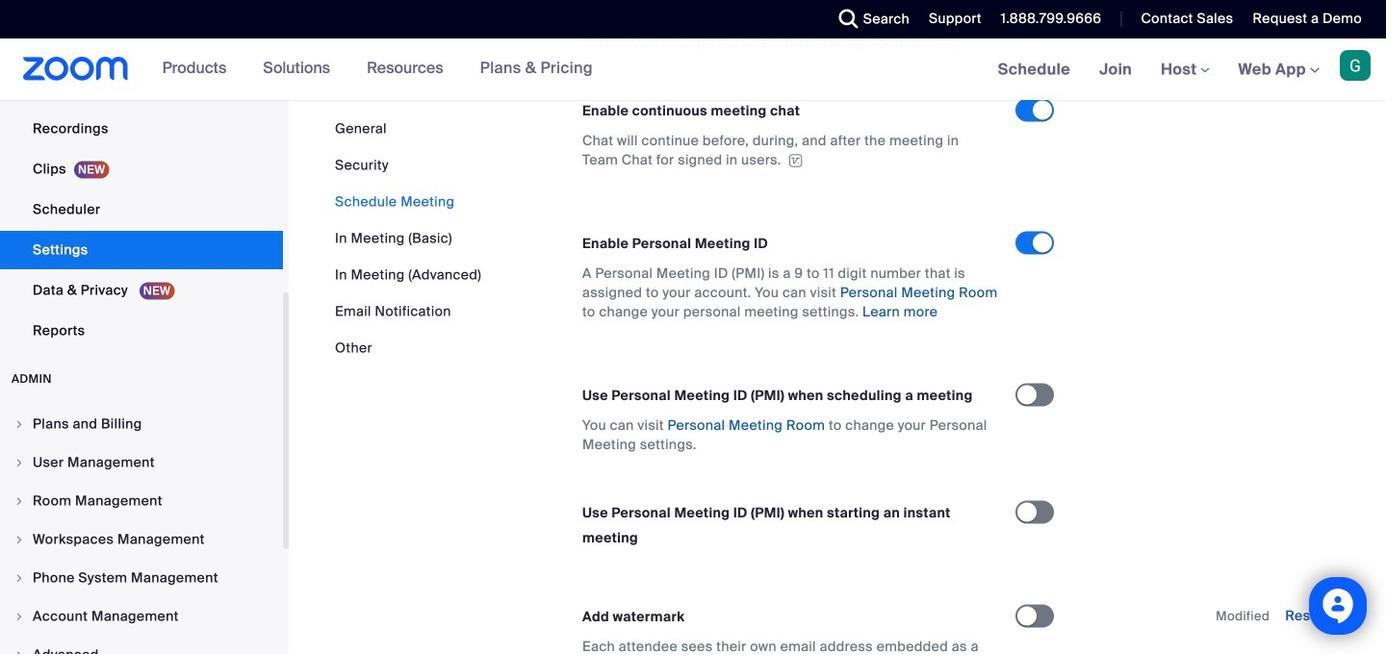 Task type: vqa. For each thing, say whether or not it's contained in the screenshot.
4th "heading" from the left
no



Task type: locate. For each thing, give the bounding box(es) containing it.
2 right image from the top
[[13, 457, 25, 469]]

banner
[[0, 39, 1386, 102]]

right image
[[13, 419, 25, 430], [13, 457, 25, 469], [13, 534, 25, 546], [13, 650, 25, 655]]

menu bar
[[335, 119, 481, 358]]

2 vertical spatial right image
[[13, 611, 25, 623]]

7 menu item from the top
[[0, 637, 283, 655]]

application
[[582, 131, 998, 170]]

1 right image from the top
[[13, 419, 25, 430]]

menu item
[[0, 406, 283, 443], [0, 445, 283, 481], [0, 483, 283, 520], [0, 522, 283, 558], [0, 560, 283, 597], [0, 599, 283, 635], [0, 637, 283, 655]]

6 menu item from the top
[[0, 599, 283, 635]]

product information navigation
[[148, 39, 607, 100]]

5 menu item from the top
[[0, 560, 283, 597]]

side navigation navigation
[[0, 0, 289, 655]]

support version for enable continuous meeting chat image
[[786, 154, 805, 168]]

profile picture image
[[1340, 50, 1371, 81]]

1 menu item from the top
[[0, 406, 283, 443]]

1 vertical spatial right image
[[13, 573, 25, 584]]

1 right image from the top
[[13, 496, 25, 507]]

0 vertical spatial right image
[[13, 496, 25, 507]]

4 right image from the top
[[13, 650, 25, 655]]

right image
[[13, 496, 25, 507], [13, 573, 25, 584], [13, 611, 25, 623]]



Task type: describe. For each thing, give the bounding box(es) containing it.
3 menu item from the top
[[0, 483, 283, 520]]

2 menu item from the top
[[0, 445, 283, 481]]

admin menu menu
[[0, 406, 283, 655]]

3 right image from the top
[[13, 534, 25, 546]]

personal menu menu
[[0, 0, 283, 352]]

4 menu item from the top
[[0, 522, 283, 558]]

zoom logo image
[[23, 57, 129, 81]]

2 right image from the top
[[13, 573, 25, 584]]

meetings navigation
[[983, 39, 1386, 102]]

3 right image from the top
[[13, 611, 25, 623]]



